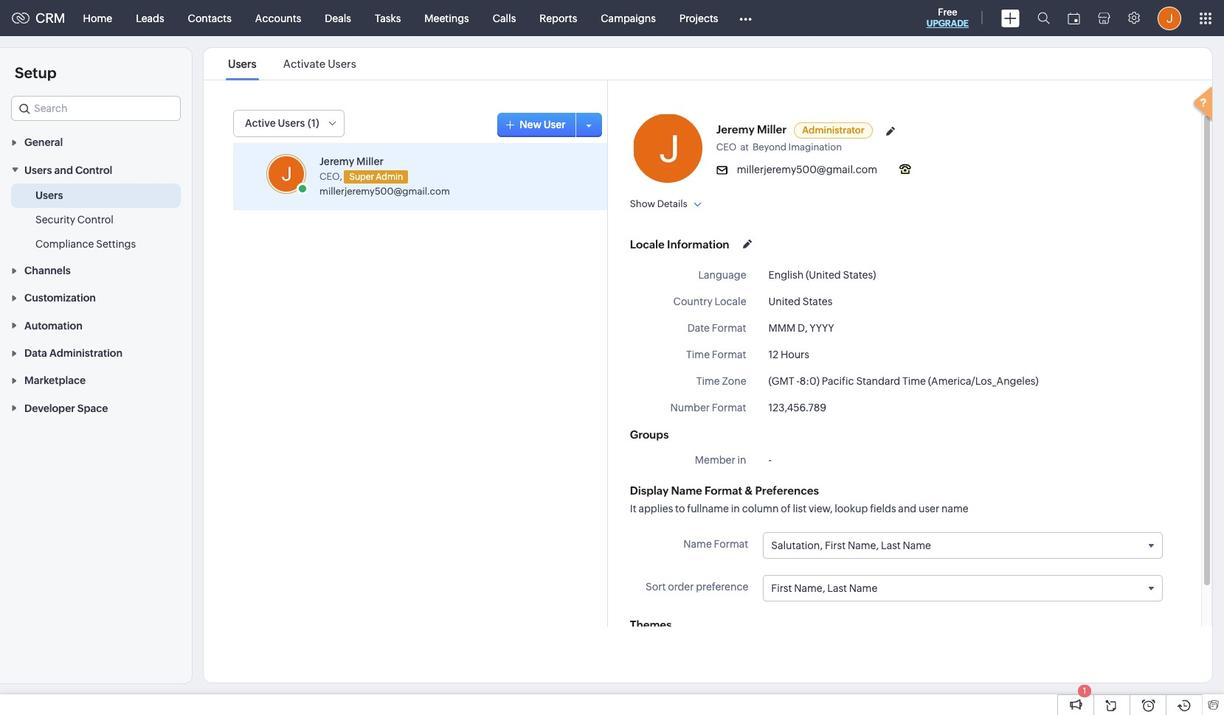Task type: vqa. For each thing, say whether or not it's contained in the screenshot.
Enterprise-Trial Upgrade on the right top of page
no



Task type: describe. For each thing, give the bounding box(es) containing it.
setup
[[15, 64, 56, 81]]

crm link
[[12, 10, 65, 26]]

last inside salutation, first name, last name field
[[881, 540, 901, 552]]

english (united states)
[[769, 269, 876, 281]]

projects link
[[668, 0, 730, 36]]

users inside "region"
[[35, 189, 63, 201]]

name, inside 'first name, last name' field
[[794, 583, 826, 595]]

pacific
[[822, 376, 854, 388]]

user
[[919, 503, 940, 515]]

states)
[[843, 269, 876, 281]]

reports link
[[528, 0, 589, 36]]

english
[[769, 269, 804, 281]]

beyond imagination link
[[753, 142, 846, 153]]

(gmt -8:0) pacific standard time (america/los_angeles)
[[769, 376, 1039, 388]]

in inside display name format & preferences it applies to fullname in column of list view, lookup fields and user name
[[731, 503, 740, 515]]

&
[[745, 485, 753, 497]]

d,
[[798, 323, 808, 334]]

name down fullname
[[684, 539, 712, 551]]

and inside dropdown button
[[54, 164, 73, 176]]

jeremy miller ceo, super admin millerjeremy500@gmail.com
[[320, 156, 450, 197]]

format for time
[[712, 349, 747, 361]]

country
[[674, 296, 713, 308]]

salutation, first name, last name
[[772, 540, 932, 552]]

deals
[[325, 12, 351, 24]]

it
[[630, 503, 637, 515]]

(united
[[806, 269, 841, 281]]

data
[[24, 348, 47, 360]]

meetings link
[[413, 0, 481, 36]]

information
[[667, 238, 730, 251]]

compliance
[[35, 238, 94, 250]]

accounts link
[[243, 0, 313, 36]]

contacts
[[188, 12, 232, 24]]

ceo at beyond imagination
[[717, 142, 842, 153]]

sort order preference
[[646, 582, 749, 594]]

settings
[[96, 238, 136, 250]]

(gmt
[[769, 376, 795, 388]]

first name, last name
[[772, 583, 878, 595]]

create menu element
[[993, 0, 1029, 36]]

themes
[[630, 620, 672, 632]]

users and control
[[24, 164, 112, 176]]

create menu image
[[1002, 9, 1020, 27]]

profile image
[[1158, 6, 1182, 30]]

states
[[803, 296, 833, 308]]

new
[[520, 118, 542, 130]]

name, inside salutation, first name, last name field
[[848, 540, 879, 552]]

ceo,
[[320, 171, 342, 182]]

reports
[[540, 12, 577, 24]]

users and control region
[[0, 184, 192, 257]]

mmm
[[769, 323, 796, 334]]

security control
[[35, 214, 113, 226]]

united
[[769, 296, 801, 308]]

Search text field
[[12, 97, 180, 120]]

free upgrade
[[927, 7, 969, 29]]

millerjeremy500@gmail.com link
[[320, 186, 450, 197]]

display name format & preferences it applies to fullname in column of list view, lookup fields and user name
[[630, 485, 969, 515]]

new user button
[[498, 113, 581, 137]]

number format
[[671, 402, 747, 414]]

at
[[741, 142, 749, 153]]

1 vertical spatial locale
[[715, 296, 747, 308]]

0 vertical spatial first
[[825, 540, 846, 552]]

format for number
[[712, 402, 747, 414]]

display
[[630, 485, 669, 497]]

jeremy miller
[[717, 123, 787, 136]]

general button
[[0, 128, 192, 156]]

standard
[[857, 376, 901, 388]]

activate users
[[283, 58, 356, 70]]

name
[[942, 503, 969, 515]]

users (1)
[[278, 117, 319, 129]]

country locale
[[674, 296, 747, 308]]

general
[[24, 137, 63, 149]]

8:0)
[[800, 376, 820, 388]]

admin
[[376, 172, 403, 182]]

super
[[349, 172, 374, 182]]

administrator
[[803, 125, 865, 136]]

channels
[[24, 265, 71, 277]]

applies
[[639, 503, 673, 515]]

time right standard
[[903, 376, 926, 388]]

0 vertical spatial millerjeremy500@gmail.com
[[737, 164, 878, 176]]

groups
[[630, 429, 669, 441]]

list containing users
[[215, 48, 370, 80]]

active
[[245, 117, 276, 129]]

users link for security control link
[[35, 188, 63, 203]]

sort
[[646, 582, 666, 594]]

data administration button
[[0, 339, 192, 367]]

tasks
[[375, 12, 401, 24]]

1 vertical spatial millerjeremy500@gmail.com
[[320, 186, 450, 197]]

of
[[781, 503, 791, 515]]

yyyy
[[810, 323, 834, 334]]

preferences
[[756, 485, 819, 497]]

free
[[938, 7, 958, 18]]



Task type: locate. For each thing, give the bounding box(es) containing it.
search image
[[1038, 12, 1050, 24]]

projects
[[680, 12, 719, 24]]

developer
[[24, 403, 75, 415]]

member in
[[695, 455, 747, 466]]

united states
[[769, 296, 833, 308]]

automation button
[[0, 312, 192, 339]]

time for time zone
[[697, 376, 720, 388]]

None field
[[11, 96, 181, 121]]

users
[[228, 58, 257, 70], [328, 58, 356, 70], [24, 164, 52, 176], [35, 189, 63, 201]]

control down the general dropdown button
[[75, 164, 112, 176]]

0 vertical spatial and
[[54, 164, 73, 176]]

name, down lookup at bottom right
[[848, 540, 879, 552]]

format
[[712, 323, 747, 334], [712, 349, 747, 361], [712, 402, 747, 414], [705, 485, 743, 497], [714, 539, 749, 551]]

users link up security
[[35, 188, 63, 203]]

in right member
[[738, 455, 747, 466]]

calls
[[493, 12, 516, 24]]

Other Modules field
[[730, 6, 762, 30]]

marketplace
[[24, 375, 86, 387]]

1 vertical spatial users link
[[35, 188, 63, 203]]

users up security
[[35, 189, 63, 201]]

users and control button
[[0, 156, 192, 184]]

preference
[[696, 582, 749, 594]]

12
[[769, 349, 779, 361]]

1 vertical spatial jeremy
[[320, 156, 354, 168]]

show
[[630, 199, 656, 210]]

0 vertical spatial last
[[881, 540, 901, 552]]

in left column
[[731, 503, 740, 515]]

0 horizontal spatial jeremy
[[320, 156, 354, 168]]

1 vertical spatial and
[[899, 503, 917, 515]]

0 horizontal spatial and
[[54, 164, 73, 176]]

name
[[671, 485, 703, 497], [684, 539, 712, 551], [903, 540, 932, 552], [849, 583, 878, 595]]

details
[[657, 199, 688, 210]]

0 horizontal spatial locale
[[630, 238, 665, 251]]

- right the (gmt
[[797, 376, 800, 388]]

format inside display name format & preferences it applies to fullname in column of list view, lookup fields and user name
[[705, 485, 743, 497]]

fields
[[870, 503, 896, 515]]

name, down salutation,
[[794, 583, 826, 595]]

0 horizontal spatial users link
[[35, 188, 63, 203]]

last
[[881, 540, 901, 552], [828, 583, 847, 595]]

1
[[1083, 687, 1087, 696]]

name up 'to' on the bottom right
[[671, 485, 703, 497]]

security
[[35, 214, 75, 226]]

miller up the super
[[356, 156, 384, 168]]

locale down language
[[715, 296, 747, 308]]

1 vertical spatial -
[[769, 455, 772, 466]]

and
[[54, 164, 73, 176], [899, 503, 917, 515]]

locale down show
[[630, 238, 665, 251]]

time left zone at bottom right
[[697, 376, 720, 388]]

time zone
[[697, 376, 747, 388]]

space
[[77, 403, 108, 415]]

Salutation, First Name, Last Name field
[[764, 534, 1162, 559]]

miller for jeremy miller ceo, super admin millerjeremy500@gmail.com
[[356, 156, 384, 168]]

and left "user"
[[899, 503, 917, 515]]

and down general
[[54, 164, 73, 176]]

millerjeremy500@gmail.com down admin
[[320, 186, 450, 197]]

beyond
[[753, 142, 787, 153]]

automation
[[24, 320, 82, 332]]

upgrade
[[927, 18, 969, 29]]

list
[[215, 48, 370, 80]]

0 horizontal spatial -
[[769, 455, 772, 466]]

1 horizontal spatial jeremy
[[717, 123, 755, 136]]

control inside dropdown button
[[75, 164, 112, 176]]

campaigns
[[601, 12, 656, 24]]

jeremy for jeremy miller ceo, super admin millerjeremy500@gmail.com
[[320, 156, 354, 168]]

profile element
[[1149, 0, 1191, 36]]

meetings
[[425, 12, 469, 24]]

crm
[[35, 10, 65, 26]]

- up preferences
[[769, 455, 772, 466]]

show details link
[[630, 199, 702, 210]]

view,
[[809, 503, 833, 515]]

1 horizontal spatial and
[[899, 503, 917, 515]]

developer space button
[[0, 394, 192, 422]]

salutation,
[[772, 540, 823, 552]]

First Name, Last Name field
[[764, 577, 1162, 602]]

1 horizontal spatial locale
[[715, 296, 747, 308]]

name down the salutation, first name, last name
[[849, 583, 878, 595]]

format up time format
[[712, 323, 747, 334]]

zone
[[722, 376, 747, 388]]

1 horizontal spatial users link
[[226, 58, 259, 70]]

administration
[[49, 348, 123, 360]]

and inside display name format & preferences it applies to fullname in column of list view, lookup fields and user name
[[899, 503, 917, 515]]

format up zone at bottom right
[[712, 349, 747, 361]]

name down "user"
[[903, 540, 932, 552]]

millerjeremy500@gmail.com
[[737, 164, 878, 176], [320, 186, 450, 197]]

users down general
[[24, 164, 52, 176]]

0 horizontal spatial name,
[[794, 583, 826, 595]]

jeremy up 'ceo,'
[[320, 156, 354, 168]]

format down zone at bottom right
[[712, 402, 747, 414]]

imagination
[[789, 142, 842, 153]]

millerjeremy500@gmail.com down beyond imagination 'link' on the right of page
[[737, 164, 878, 176]]

1 horizontal spatial last
[[881, 540, 901, 552]]

1 vertical spatial last
[[828, 583, 847, 595]]

fullname
[[687, 503, 729, 515]]

0 vertical spatial -
[[797, 376, 800, 388]]

name inside display name format & preferences it applies to fullname in column of list view, lookup fields and user name
[[671, 485, 703, 497]]

(america/los_angeles)
[[928, 376, 1039, 388]]

users right activate
[[328, 58, 356, 70]]

1 vertical spatial first
[[772, 583, 792, 595]]

1 horizontal spatial first
[[825, 540, 846, 552]]

contacts link
[[176, 0, 243, 36]]

0 vertical spatial jeremy
[[717, 123, 755, 136]]

control
[[75, 164, 112, 176], [77, 214, 113, 226]]

search element
[[1029, 0, 1059, 36]]

1 horizontal spatial miller
[[757, 123, 787, 136]]

ceo
[[717, 142, 737, 153]]

0 vertical spatial users link
[[226, 58, 259, 70]]

tasks link
[[363, 0, 413, 36]]

leads
[[136, 12, 164, 24]]

calls link
[[481, 0, 528, 36]]

hours
[[781, 349, 810, 361]]

control inside "region"
[[77, 214, 113, 226]]

0 vertical spatial control
[[75, 164, 112, 176]]

jeremy up ceo
[[717, 123, 755, 136]]

miller inside jeremy miller ceo, super admin millerjeremy500@gmail.com
[[356, 156, 384, 168]]

date
[[688, 323, 710, 334]]

users down contacts 'link'
[[228, 58, 257, 70]]

0 vertical spatial name,
[[848, 540, 879, 552]]

miller for jeremy miller
[[757, 123, 787, 136]]

time down date
[[686, 349, 710, 361]]

number
[[671, 402, 710, 414]]

new user
[[520, 118, 566, 130]]

language
[[699, 269, 747, 281]]

last down the salutation, first name, last name
[[828, 583, 847, 595]]

users inside dropdown button
[[24, 164, 52, 176]]

calendar image
[[1068, 12, 1081, 24]]

order
[[668, 582, 694, 594]]

1 vertical spatial control
[[77, 214, 113, 226]]

format for date
[[712, 323, 747, 334]]

format for name
[[714, 539, 749, 551]]

users link for activate users link
[[226, 58, 259, 70]]

member
[[695, 455, 736, 466]]

activate
[[283, 58, 326, 70]]

1 horizontal spatial -
[[797, 376, 800, 388]]

0 vertical spatial miller
[[757, 123, 787, 136]]

leads link
[[124, 0, 176, 36]]

users link
[[226, 58, 259, 70], [35, 188, 63, 203]]

marketplace button
[[0, 367, 192, 394]]

locale information
[[630, 238, 730, 251]]

1 vertical spatial in
[[731, 503, 740, 515]]

1 horizontal spatial name,
[[848, 540, 879, 552]]

jeremy inside jeremy miller ceo, super admin millerjeremy500@gmail.com
[[320, 156, 354, 168]]

0 vertical spatial in
[[738, 455, 747, 466]]

jeremy for jeremy miller
[[717, 123, 755, 136]]

time for time format
[[686, 349, 710, 361]]

deals link
[[313, 0, 363, 36]]

0 horizontal spatial first
[[772, 583, 792, 595]]

format up fullname
[[705, 485, 743, 497]]

users link down contacts 'link'
[[226, 58, 259, 70]]

last down fields
[[881, 540, 901, 552]]

first down salutation,
[[772, 583, 792, 595]]

0 vertical spatial locale
[[630, 238, 665, 251]]

control up compliance settings link
[[77, 214, 113, 226]]

in
[[738, 455, 747, 466], [731, 503, 740, 515]]

first right salutation,
[[825, 540, 846, 552]]

miller up beyond
[[757, 123, 787, 136]]

user
[[544, 118, 566, 130]]

last inside 'first name, last name' field
[[828, 583, 847, 595]]

channels button
[[0, 257, 192, 284]]

0 horizontal spatial last
[[828, 583, 847, 595]]

data administration
[[24, 348, 123, 360]]

name format
[[684, 539, 749, 551]]

format down fullname
[[714, 539, 749, 551]]

customization button
[[0, 284, 192, 312]]

0 horizontal spatial miller
[[356, 156, 384, 168]]

name,
[[848, 540, 879, 552], [794, 583, 826, 595]]

12 hours
[[769, 349, 810, 361]]

1 horizontal spatial millerjeremy500@gmail.com
[[737, 164, 878, 176]]

date format
[[688, 323, 747, 334]]

users link inside "region"
[[35, 188, 63, 203]]

1 vertical spatial miller
[[356, 156, 384, 168]]

1 vertical spatial name,
[[794, 583, 826, 595]]

0 horizontal spatial millerjeremy500@gmail.com
[[320, 186, 450, 197]]

time
[[686, 349, 710, 361], [697, 376, 720, 388], [903, 376, 926, 388]]



